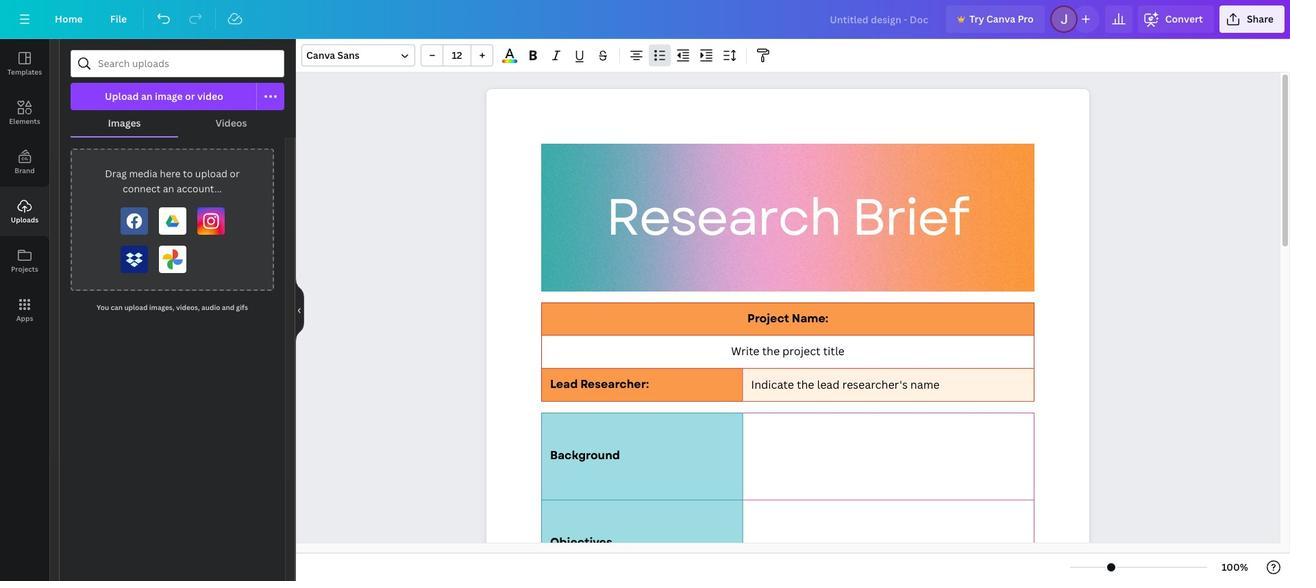 Task type: describe. For each thing, give the bounding box(es) containing it.
audio
[[202, 303, 220, 312]]

sans
[[338, 49, 360, 62]]

videos
[[215, 116, 247, 130]]

projects button
[[0, 236, 49, 286]]

convert button
[[1138, 5, 1214, 33]]

share button
[[1220, 5, 1285, 33]]

brief
[[852, 181, 969, 255]]

apps
[[16, 314, 33, 323]]

1 vertical spatial upload
[[124, 303, 148, 312]]

convert
[[1165, 12, 1203, 25]]

and
[[222, 303, 235, 312]]

brand
[[15, 166, 35, 175]]

projects
[[11, 265, 38, 274]]

canva inside "button"
[[987, 12, 1016, 25]]

videos,
[[176, 303, 200, 312]]

share
[[1247, 12, 1274, 25]]

100% button
[[1213, 557, 1257, 579]]

main menu bar
[[0, 0, 1290, 39]]

to
[[183, 167, 193, 180]]

you can upload images, videos, audio and gifs
[[97, 303, 248, 312]]

home
[[55, 12, 83, 25]]

can
[[111, 303, 123, 312]]

research brief
[[606, 181, 969, 255]]

100%
[[1222, 561, 1249, 574]]

video
[[197, 90, 223, 103]]

side panel tab list
[[0, 39, 49, 335]]

Search uploads search field
[[98, 51, 275, 77]]

connect
[[123, 182, 161, 195]]

image
[[155, 90, 183, 103]]



Task type: vqa. For each thing, say whether or not it's contained in the screenshot.
Free
no



Task type: locate. For each thing, give the bounding box(es) containing it.
0 vertical spatial or
[[185, 90, 195, 103]]

file
[[110, 12, 127, 25]]

account...
[[177, 182, 222, 195]]

elements button
[[0, 88, 49, 138]]

an inside 'button'
[[141, 90, 153, 103]]

1 horizontal spatial canva
[[987, 12, 1016, 25]]

brand button
[[0, 138, 49, 187]]

drag media here to upload or connect an account...
[[105, 167, 240, 195]]

Design title text field
[[819, 5, 941, 33]]

1 vertical spatial an
[[163, 182, 174, 195]]

1 horizontal spatial an
[[163, 182, 174, 195]]

an down 'here' on the left top of the page
[[163, 182, 174, 195]]

canva left sans
[[306, 49, 335, 62]]

canva sans
[[306, 49, 360, 62]]

images
[[108, 116, 141, 130]]

apps button
[[0, 286, 49, 335]]

1 vertical spatial or
[[230, 167, 240, 180]]

or left video
[[185, 90, 195, 103]]

elements
[[9, 116, 40, 126]]

0 vertical spatial an
[[141, 90, 153, 103]]

gifs
[[236, 303, 248, 312]]

0 horizontal spatial an
[[141, 90, 153, 103]]

or inside the drag media here to upload or connect an account...
[[230, 167, 240, 180]]

templates
[[7, 67, 42, 77]]

templates button
[[0, 39, 49, 88]]

images,
[[149, 303, 174, 312]]

try
[[970, 12, 984, 25]]

upload up account...
[[195, 167, 227, 180]]

here
[[160, 167, 181, 180]]

an left image
[[141, 90, 153, 103]]

group
[[421, 45, 493, 66]]

upload
[[105, 90, 139, 103]]

canva
[[987, 12, 1016, 25], [306, 49, 335, 62]]

0 horizontal spatial upload
[[124, 303, 148, 312]]

pro
[[1018, 12, 1034, 25]]

0 horizontal spatial or
[[185, 90, 195, 103]]

upload right 'can'
[[124, 303, 148, 312]]

uploads button
[[0, 187, 49, 236]]

1 horizontal spatial or
[[230, 167, 240, 180]]

Research Brief text field
[[487, 89, 1090, 582]]

home link
[[44, 5, 94, 33]]

images button
[[71, 110, 178, 136]]

file button
[[99, 5, 138, 33]]

canva right try
[[987, 12, 1016, 25]]

an
[[141, 90, 153, 103], [163, 182, 174, 195]]

or inside 'button'
[[185, 90, 195, 103]]

canva sans button
[[302, 45, 415, 66]]

drag
[[105, 167, 127, 180]]

or right to
[[230, 167, 240, 180]]

color range image
[[502, 60, 517, 63]]

upload an image or video button
[[71, 83, 257, 110]]

– – number field
[[447, 49, 467, 62]]

1 horizontal spatial upload
[[195, 167, 227, 180]]

0 horizontal spatial canva
[[306, 49, 335, 62]]

hide image
[[295, 278, 304, 343]]

upload inside the drag media here to upload or connect an account...
[[195, 167, 227, 180]]

media
[[129, 167, 158, 180]]

an inside the drag media here to upload or connect an account...
[[163, 182, 174, 195]]

0 vertical spatial upload
[[195, 167, 227, 180]]

1 vertical spatial canva
[[306, 49, 335, 62]]

or
[[185, 90, 195, 103], [230, 167, 240, 180]]

you
[[97, 303, 109, 312]]

research
[[606, 181, 841, 255]]

try canva pro
[[970, 12, 1034, 25]]

canva inside dropdown button
[[306, 49, 335, 62]]

try canva pro button
[[946, 5, 1045, 33]]

0 vertical spatial canva
[[987, 12, 1016, 25]]

uploads
[[11, 215, 38, 225]]

upload
[[195, 167, 227, 180], [124, 303, 148, 312]]

videos button
[[178, 110, 284, 136]]

upload an image or video
[[105, 90, 223, 103]]



